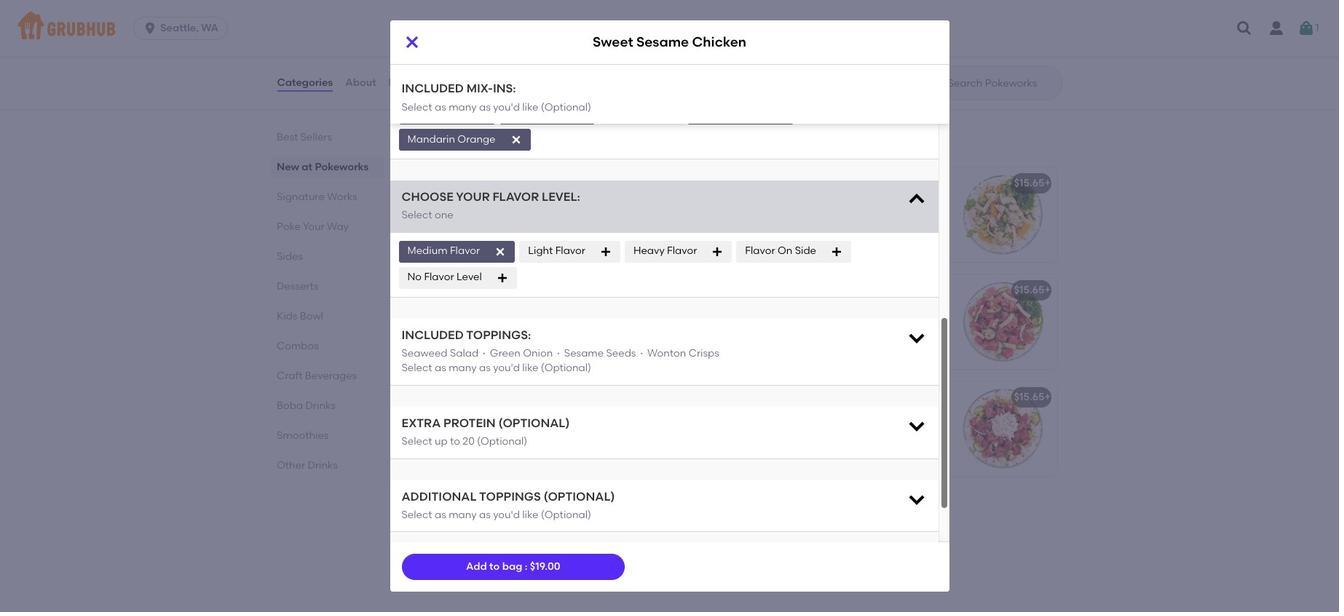 Task type: describe. For each thing, give the bounding box(es) containing it.
$15.65 + for sweet luxe lobster bowl image
[[688, 177, 725, 190]]

flavor for medium flavor
[[450, 245, 480, 257]]

drinks for boba drinks
[[305, 400, 335, 412]]

2 select from the top
[[402, 101, 432, 113]]

savory
[[751, 68, 784, 80]]

ahi inside ahi tuna, cucumber, sweet onion, edamame, sriracha aioli flavor, masago, green onion, sesame seeds, onion crisps, shredded nori served over a bowl of white rice.
[[425, 305, 441, 317]]

tofu
[[491, 498, 512, 511]]

(optional) inside included toppings: seaweed salad ∙ green onion ∙ sesame seeds ∙ wonton crisps select as many as you'd like (optional)
[[541, 362, 591, 375]]

0 horizontal spatial signature works
[[276, 191, 357, 203]]

sesame inside ahi tuna, cucumber, sweet onion, edamame, sriracha aioli flavor, masago, green onion, sesame seeds, onion crisps, shredded nori served over a bowl of white rice.
[[535, 334, 573, 347]]

onion, up green
[[502, 334, 532, 347]]

craft
[[276, 370, 302, 382]]

level:
[[542, 190, 580, 204]]

other
[[276, 460, 305, 472]]

sesame inside organic firm tofu, cucumber, sweet onion, shredded kale, edamame, sweet shoyu flavor, avocado, green onion, seaweed salad, sesame seeds served over a bowl of white rice.
[[537, 563, 576, 576]]

organic firm tofu, cucumber, sweet onion, shredded kale, edamame, sweet shoyu flavor, avocado, green onion, seaweed salad, sesame seeds served over a bowl of white rice.
[[425, 519, 607, 591]]

kids
[[276, 310, 297, 323]]

seattle,
[[160, 22, 199, 34]]

toppings
[[479, 490, 541, 504]]

flavor left the on
[[745, 245, 775, 257]]

seeds
[[606, 348, 636, 360]]

flavor for heavy flavor
[[667, 245, 697, 257]]

1 horizontal spatial works
[[492, 134, 540, 152]]

nori
[[538, 349, 557, 362]]

your
[[456, 190, 490, 204]]

white for shredded
[[496, 364, 523, 376]]

way
[[327, 221, 349, 233]]

sriracha
[[482, 320, 524, 332]]

boba drinks
[[276, 400, 335, 412]]

broth.
[[812, 68, 841, 80]]

beverages
[[305, 370, 357, 382]]

best sellers
[[276, 131, 332, 143]]

of for seeds,
[[519, 471, 529, 483]]

0 horizontal spatial with
[[751, 53, 772, 65]]

1 vertical spatial with
[[840, 83, 860, 95]]

$15.65 for the umami ahi 'image'
[[1014, 391, 1045, 404]]

svg image inside 1 "button"
[[1298, 20, 1316, 37]]

flavor, inside organic firm tofu, cucumber, sweet onion, shredded kale, edamame, sweet shoyu flavor, avocado, green onion, seaweed salad, sesame seeds served over a bowl of white rice.
[[490, 549, 520, 561]]

cucumber, for cilantro,
[[508, 412, 560, 424]]

new at pokeworks
[[276, 161, 368, 173]]

mandarin
[[408, 133, 455, 145]]

noodle
[[795, 18, 831, 30]]

$15.65 for yuzu ponzu salmon 'image'
[[688, 391, 719, 404]]

ahi for spicy ahi
[[455, 284, 471, 297]]

your
[[303, 221, 324, 233]]

noodles
[[852, 53, 891, 65]]

bag
[[502, 561, 523, 573]]

add
[[466, 561, 487, 573]]

$15.65 + for the umami ahi 'image'
[[1014, 391, 1051, 404]]

miso
[[786, 68, 809, 80]]

1 horizontal spatial chicken
[[751, 18, 792, 30]]

this
[[844, 68, 863, 80]]

green inside organic firm tofu, cucumber, sweet onion, shredded kale, edamame, sweet shoyu flavor, avocado, green onion, seaweed salad, sesame seeds served over a bowl of white rice.
[[572, 549, 600, 561]]

aioli
[[526, 320, 547, 332]]

select inside extra protein (optional) select up to 20 (optional)
[[402, 436, 432, 448]]

1 select from the top
[[402, 71, 432, 83]]

luxe lobster bowl for sweet
[[425, 177, 515, 190]]

2 ins: from the top
[[493, 82, 516, 95]]

flavor for light flavor
[[556, 245, 586, 257]]

white inside organic firm tofu, cucumber, sweet onion, shredded kale, edamame, sweet shoyu flavor, avocado, green onion, seaweed salad, sesame seeds served over a bowl of white rice.
[[531, 578, 558, 591]]

poke your way
[[276, 221, 349, 233]]

noodle
[[896, 68, 931, 80]]

salmon
[[484, 391, 521, 404]]

hawaiian ahi image
[[948, 275, 1057, 370]]

reviews
[[389, 76, 429, 89]]

flavor, inside ahi tuna, cucumber, sweet onion, edamame, sriracha aioli flavor, masago, green onion, sesame seeds, onion crisps, shredded nori served over a bowl of white rice.
[[550, 320, 580, 332]]

and
[[894, 53, 913, 65]]

tofu,
[[490, 519, 512, 531]]

categories button
[[276, 57, 334, 109]]

level
[[457, 271, 482, 284]]

$15.65 for hawaiian ahi image
[[1014, 284, 1045, 297]]

atlantic
[[425, 412, 464, 424]]

desserts
[[276, 280, 318, 293]]

sides
[[276, 251, 303, 263]]

choose
[[402, 190, 454, 204]]

at
[[301, 161, 312, 173]]

kids bowl
[[276, 310, 323, 323]]

+ for hawaiian ahi image
[[1045, 284, 1051, 297]]

soup
[[834, 18, 859, 30]]

orange
[[458, 133, 496, 145]]

of for crisps,
[[484, 364, 494, 376]]

select inside additional toppings (optional) select as many as you'd like (optional)
[[402, 509, 432, 522]]

1
[[1316, 22, 1319, 34]]

of inside organic firm tofu, cucumber, sweet onion, shredded kale, edamame, sweet shoyu flavor, avocado, green onion, seaweed salad, sesame seeds served over a bowl of white rice.
[[519, 578, 529, 591]]

0 vertical spatial ponzu
[[451, 391, 481, 404]]

+ for sweet sesame chicken 'image'
[[1045, 177, 1051, 190]]

lobster for chicken noodle soup
[[451, 18, 488, 30]]

onion
[[523, 348, 553, 360]]

1 vertical spatial to
[[490, 561, 500, 573]]

umami ahi
[[751, 391, 807, 404]]

(optional) for additional toppings (optional)
[[544, 490, 615, 504]]

seeds, inside ahi tuna, cucumber, sweet onion, edamame, sriracha aioli flavor, masago, green onion, sesame seeds, onion crisps, shredded nori served over a bowl of white rice.
[[576, 334, 607, 347]]

seeds
[[578, 563, 607, 576]]

1 shoyu from the top
[[458, 498, 488, 511]]

about
[[345, 76, 376, 89]]

onion inside ahi tuna, cucumber, sweet onion, edamame, sriracha aioli flavor, masago, green onion, sesame seeds, onion crisps, shredded nori served over a bowl of white rice.
[[425, 349, 453, 362]]

2 many from the top
[[449, 101, 477, 113]]

on
[[778, 245, 793, 257]]

green inside savory chicken breast combined with delicate ramen noodles and our savory miso broth. this warm noodle soup is garnished with green onions.
[[863, 83, 892, 95]]

sellers
[[300, 131, 332, 143]]

(optional) inside additional toppings (optional) select as many as you'd like (optional)
[[541, 509, 591, 522]]

$15.65 + for hawaiian ahi image
[[1014, 284, 1051, 297]]

savory chicken breast combined with delicate ramen noodles and our savory miso broth. this warm noodle soup is garnished with green onions.
[[751, 38, 932, 95]]

a inside organic firm tofu, cucumber, sweet onion, shredded kale, edamame, sweet shoyu flavor, avocado, green onion, seaweed salad, sesame seeds served over a bowl of white rice.
[[484, 578, 491, 591]]

medium flavor
[[408, 245, 480, 257]]

breast
[[828, 38, 860, 51]]

0 horizontal spatial chicken
[[692, 34, 747, 51]]

served for onion,
[[425, 471, 458, 483]]

combos
[[276, 340, 319, 353]]

masago,
[[425, 334, 469, 347]]

a for onion
[[449, 364, 455, 376]]

heavy flavor
[[634, 245, 697, 257]]

luxe lobster bowl image for chicken
[[622, 8, 731, 103]]

seaweed inside atlantic salmon, cucumber, sweet onion, pineapple, cilantro, ponzu fresh flavor, seaweed salad, green onion, sesame seeds, onion crisps served over a bowl of white rice.
[[486, 442, 531, 454]]

flavor
[[493, 190, 539, 204]]

ahi tuna, cucumber, sweet onion, edamame, sriracha aioli flavor, masago, green onion, sesame seeds, onion crisps, shredded nori served over a bowl of white rice.
[[425, 305, 607, 376]]

rice. inside organic firm tofu, cucumber, sweet onion, shredded kale, edamame, sweet shoyu flavor, avocado, green onion, seaweed salad, sesame seeds served over a bowl of white rice.
[[561, 578, 582, 591]]

ahi for umami ahi
[[790, 391, 807, 404]]

over for sesame
[[460, 471, 482, 483]]

umami
[[751, 391, 788, 404]]

2 ∙ from the left
[[555, 348, 562, 360]]

mandarin orange
[[408, 133, 496, 145]]

extra
[[402, 416, 441, 430]]

3 ∙ from the left
[[639, 348, 645, 360]]

is
[[778, 83, 785, 95]]

heavy
[[634, 245, 665, 257]]

shredded inside organic firm tofu, cucumber, sweet onion, shredded kale, edamame, sweet shoyu flavor, avocado, green onion, seaweed salad, sesame seeds served over a bowl of white rice.
[[458, 534, 505, 546]]

1 horizontal spatial sweet sesame chicken
[[751, 177, 868, 190]]

edamame, inside organic firm tofu, cucumber, sweet onion, shredded kale, edamame, sweet shoyu flavor, avocado, green onion, seaweed salad, sesame seeds served over a bowl of white rice.
[[533, 534, 587, 546]]

warm
[[866, 68, 894, 80]]

wa
[[201, 22, 218, 34]]

new
[[276, 161, 299, 173]]

extra protein (optional) select up to 20 (optional)
[[402, 416, 570, 448]]

shoyu inside organic firm tofu, cucumber, sweet onion, shredded kale, edamame, sweet shoyu flavor, avocado, green onion, seaweed salad, sesame seeds served over a bowl of white rice.
[[458, 549, 488, 561]]

no
[[408, 271, 422, 284]]

salad, inside organic firm tofu, cucumber, sweet onion, shredded kale, edamame, sweet shoyu flavor, avocado, green onion, seaweed salad, sesame seeds served over a bowl of white rice.
[[505, 563, 535, 576]]

$15.65 + for sweet sesame chicken 'image'
[[1014, 177, 1051, 190]]

yuzu
[[425, 391, 448, 404]]

1 many from the top
[[449, 71, 477, 83]]

served inside organic firm tofu, cucumber, sweet onion, shredded kale, edamame, sweet shoyu flavor, avocado, green onion, seaweed salad, sesame seeds served over a bowl of white rice.
[[425, 578, 458, 591]]

cucumber
[[408, 107, 461, 119]]

umami ahi image
[[948, 382, 1057, 477]]

over inside organic firm tofu, cucumber, sweet onion, shredded kale, edamame, sweet shoyu flavor, avocado, green onion, seaweed salad, sesame seeds served over a bowl of white rice.
[[460, 578, 482, 591]]



Task type: locate. For each thing, give the bounding box(es) containing it.
select down choose
[[402, 209, 432, 222]]

0 vertical spatial seaweed
[[486, 442, 531, 454]]

green up crisps,
[[471, 334, 500, 347]]

a inside ahi tuna, cucumber, sweet onion, edamame, sriracha aioli flavor, masago, green onion, sesame seeds, onion crisps, shredded nori served over a bowl of white rice.
[[449, 364, 455, 376]]

luxe lobster bowl image
[[622, 8, 731, 103], [622, 168, 731, 262]]

many inside additional toppings (optional) select as many as you'd like (optional)
[[449, 509, 477, 522]]

sesame
[[535, 334, 573, 347], [458, 456, 496, 469], [537, 563, 576, 576]]

you'd down green
[[493, 362, 520, 375]]

0 vertical spatial of
[[484, 364, 494, 376]]

bowl inside atlantic salmon, cucumber, sweet onion, pineapple, cilantro, ponzu fresh flavor, seaweed salad, green onion, sesame seeds, onion crisps served over a bowl of white rice.
[[493, 471, 517, 483]]

1 vertical spatial included
[[402, 82, 464, 95]]

white down green
[[496, 364, 523, 376]]

sweet inside ahi tuna, cucumber, sweet onion, edamame, sriracha aioli flavor, masago, green onion, sesame seeds, onion crisps, shredded nori served over a bowl of white rice.
[[527, 305, 556, 317]]

0 horizontal spatial sweet sesame chicken
[[593, 34, 747, 51]]

white inside atlantic salmon, cucumber, sweet onion, pineapple, cilantro, ponzu fresh flavor, seaweed salad, green onion, sesame seeds, onion crisps served over a bowl of white rice.
[[531, 471, 558, 483]]

1 horizontal spatial signature works
[[413, 134, 540, 152]]

2 horizontal spatial flavor,
[[550, 320, 580, 332]]

you'd up orange
[[493, 101, 520, 113]]

seattle, wa button
[[133, 17, 234, 40]]

onion left crisps
[[532, 456, 560, 469]]

ahi down spicy
[[425, 305, 441, 317]]

rice. inside ahi tuna, cucumber, sweet onion, edamame, sriracha aioli flavor, masago, green onion, sesame seeds, onion crisps, shredded nori served over a bowl of white rice.
[[525, 364, 546, 376]]

1 luxe lobster bowl image from the top
[[622, 8, 731, 103]]

0 vertical spatial luxe
[[425, 18, 448, 30]]

seaweed down firm at the bottom left of page
[[458, 563, 502, 576]]

a down add
[[484, 578, 491, 591]]

chicken noodle soup image
[[948, 8, 1057, 103]]

sweet shoyu tofu (v)
[[425, 498, 528, 511]]

works down pokeworks
[[327, 191, 357, 203]]

organic
[[425, 519, 465, 531]]

pokeworks
[[315, 161, 368, 173]]

one
[[435, 209, 453, 222]]

served right nori
[[560, 349, 592, 362]]

of inside atlantic salmon, cucumber, sweet onion, pineapple, cilantro, ponzu fresh flavor, seaweed salad, green onion, sesame seeds, onion crisps served over a bowl of white rice.
[[519, 471, 529, 483]]

salmon,
[[466, 412, 505, 424]]

+ for the umami ahi 'image'
[[1045, 391, 1051, 404]]

svg image
[[1236, 20, 1254, 37], [403, 34, 421, 51], [475, 108, 487, 119], [575, 108, 587, 119], [906, 189, 927, 210], [495, 246, 506, 258], [600, 246, 612, 258], [497, 272, 508, 284], [906, 489, 927, 510]]

sesame down 20
[[458, 456, 496, 469]]

luxe lobster bowl
[[425, 18, 515, 30], [425, 177, 515, 190]]

1 vertical spatial flavor,
[[454, 442, 484, 454]]

you'd up edamame
[[493, 71, 520, 83]]

2 mix- from the top
[[467, 82, 493, 95]]

sesame inside atlantic salmon, cucumber, sweet onion, pineapple, cilantro, ponzu fresh flavor, seaweed salad, green onion, sesame seeds, onion crisps served over a bowl of white rice.
[[458, 456, 496, 469]]

$19.00
[[530, 561, 561, 573]]

cucumber, up sriracha
[[472, 305, 524, 317]]

included inside included toppings: seaweed salad ∙ green onion ∙ sesame seeds ∙ wonton crisps select as many as you'd like (optional)
[[402, 328, 464, 342]]

to
[[450, 436, 460, 448], [490, 561, 500, 573]]

1 vertical spatial white
[[531, 471, 558, 483]]

6 select from the top
[[402, 509, 432, 522]]

kale,
[[507, 534, 530, 546]]

1 luxe lobster bowl from the top
[[425, 18, 515, 30]]

1 luxe from the top
[[425, 18, 448, 30]]

categories
[[277, 76, 333, 89]]

medium
[[408, 245, 448, 257]]

(optional) down crisps
[[544, 490, 615, 504]]

0 horizontal spatial signature
[[276, 191, 324, 203]]

to left 20
[[450, 436, 460, 448]]

wonton
[[648, 348, 686, 360]]

0 vertical spatial sesame
[[535, 334, 573, 347]]

cucumber, for sriracha
[[472, 305, 524, 317]]

cilantro,
[[513, 427, 553, 439]]

sweet
[[527, 305, 556, 317], [563, 412, 592, 424], [570, 519, 599, 531]]

2 vertical spatial bowl
[[493, 578, 517, 591]]

green inside ahi tuna, cucumber, sweet onion, edamame, sriracha aioli flavor, masago, green onion, sesame seeds, onion crisps, shredded nori served over a bowl of white rice.
[[471, 334, 500, 347]]

0 horizontal spatial seeds,
[[498, 456, 530, 469]]

1 vertical spatial of
[[519, 471, 529, 483]]

2 horizontal spatial ahi
[[790, 391, 807, 404]]

seeds, inside atlantic salmon, cucumber, sweet onion, pineapple, cilantro, ponzu fresh flavor, seaweed salad, green onion, sesame seeds, onion crisps served over a bowl of white rice.
[[498, 456, 530, 469]]

you'd down toppings
[[493, 509, 520, 522]]

our
[[916, 53, 932, 65]]

1 vertical spatial ponzu
[[556, 427, 586, 439]]

ins:
[[493, 52, 516, 66], [493, 82, 516, 95]]

0 vertical spatial ahi
[[455, 284, 471, 297]]

4 many from the top
[[449, 509, 477, 522]]

luxe lobster bowl image for sweet
[[622, 168, 731, 262]]

sweet up seeds
[[570, 519, 599, 531]]

reviews button
[[388, 57, 430, 109]]

0 vertical spatial drinks
[[305, 400, 335, 412]]

1 ins: from the top
[[493, 52, 516, 66]]

0 vertical spatial sweet
[[527, 305, 556, 317]]

salad
[[450, 348, 479, 360]]

1 vertical spatial works
[[327, 191, 357, 203]]

ahi down level
[[455, 284, 471, 297]]

sweet for ponzu
[[563, 412, 592, 424]]

1 vertical spatial rice.
[[561, 471, 582, 483]]

pineapple,
[[458, 427, 511, 439]]

rice. for crisps
[[561, 471, 582, 483]]

drinks for other drinks
[[307, 460, 338, 472]]

avocado,
[[523, 549, 569, 561]]

1 vertical spatial signature
[[276, 191, 324, 203]]

0 horizontal spatial works
[[327, 191, 357, 203]]

0 vertical spatial (optional)
[[499, 416, 570, 430]]

1 vertical spatial shoyu
[[458, 549, 488, 561]]

you'd inside included toppings: seaweed salad ∙ green onion ∙ sesame seeds ∙ wonton crisps select as many as you'd like (optional)
[[493, 362, 520, 375]]

∙ right salad
[[481, 348, 488, 360]]

1 horizontal spatial ponzu
[[556, 427, 586, 439]]

1 vertical spatial a
[[484, 471, 491, 483]]

1 horizontal spatial flavor,
[[490, 549, 520, 561]]

signature works up your
[[276, 191, 357, 203]]

bowl for sweet sesame chicken
[[491, 177, 515, 190]]

flavor, inside atlantic salmon, cucumber, sweet onion, pineapple, cilantro, ponzu fresh flavor, seaweed salad, green onion, sesame seeds, onion crisps served over a bowl of white rice.
[[454, 442, 484, 454]]

cucumber, inside atlantic salmon, cucumber, sweet onion, pineapple, cilantro, ponzu fresh flavor, seaweed salad, green onion, sesame seeds, onion crisps served over a bowl of white rice.
[[508, 412, 560, 424]]

signature works down cucumber at the left
[[413, 134, 540, 152]]

2 vertical spatial white
[[531, 578, 558, 591]]

select
[[402, 71, 432, 83], [402, 101, 432, 113], [402, 209, 432, 222], [402, 362, 432, 375], [402, 436, 432, 448], [402, 509, 432, 522]]

served up additional
[[425, 471, 458, 483]]

0 vertical spatial bowl
[[458, 364, 481, 376]]

2 vertical spatial included
[[402, 328, 464, 342]]

0 vertical spatial onion
[[425, 349, 453, 362]]

2 horizontal spatial sesame
[[784, 177, 824, 190]]

main navigation navigation
[[0, 0, 1339, 57]]

signature down cucumber at the left
[[413, 134, 488, 152]]

2 luxe lobster bowl from the top
[[425, 177, 515, 190]]

0 vertical spatial rice.
[[525, 364, 546, 376]]

bowl for seeds,
[[493, 471, 517, 483]]

seaweed down pineapple,
[[486, 442, 531, 454]]

lobster for sweet sesame chicken
[[451, 177, 488, 190]]

+ for yuzu ponzu salmon 'image'
[[719, 391, 725, 404]]

2 luxe from the top
[[425, 177, 448, 190]]

select down reviews
[[402, 101, 432, 113]]

0 horizontal spatial ponzu
[[451, 391, 481, 404]]

0 vertical spatial edamame,
[[425, 320, 480, 332]]

white down $19.00
[[531, 578, 558, 591]]

like
[[522, 71, 539, 83], [522, 101, 539, 113], [522, 362, 539, 375], [522, 509, 539, 522]]

1 vertical spatial luxe lobster bowl image
[[622, 168, 731, 262]]

sweet inside organic firm tofu, cucumber, sweet onion, shredded kale, edamame, sweet shoyu flavor, avocado, green onion, seaweed salad, sesame seeds served over a bowl of white rice.
[[425, 549, 455, 561]]

spicy ahi
[[425, 284, 471, 297]]

green inside atlantic salmon, cucumber, sweet onion, pineapple, cilantro, ponzu fresh flavor, seaweed salad, green onion, sesame seeds, onion crisps served over a bowl of white rice.
[[566, 442, 595, 454]]

white for onion
[[531, 471, 558, 483]]

1 horizontal spatial onion
[[532, 456, 560, 469]]

select up cucumber at the left
[[402, 71, 432, 83]]

2 vertical spatial ahi
[[790, 391, 807, 404]]

1 vertical spatial seaweed
[[458, 563, 502, 576]]

over
[[425, 364, 446, 376], [460, 471, 482, 483], [460, 578, 482, 591]]

included mix-ins: select as many as you'd like (optional) up edamame
[[402, 52, 591, 83]]

0 vertical spatial signature works
[[413, 134, 540, 152]]

3 you'd from the top
[[493, 362, 520, 375]]

additional
[[402, 490, 477, 504]]

select inside included toppings: seaweed salad ∙ green onion ∙ sesame seeds ∙ wonton crisps select as many as you'd like (optional)
[[402, 362, 432, 375]]

cucumber, inside ahi tuna, cucumber, sweet onion, edamame, sriracha aioli flavor, masago, green onion, sesame seeds, onion crisps, shredded nori served over a bowl of white rice.
[[472, 305, 524, 317]]

green down warm on the top right
[[863, 83, 892, 95]]

shoyu down firm at the bottom left of page
[[458, 549, 488, 561]]

0 vertical spatial served
[[560, 349, 592, 362]]

many inside included toppings: seaweed salad ∙ green onion ∙ sesame seeds ∙ wonton crisps select as many as you'd like (optional)
[[449, 362, 477, 375]]

atlantic salmon, cucumber, sweet onion, pineapple, cilantro, ponzu fresh flavor, seaweed salad, green onion, sesame seeds, onion crisps served over a bowl of white rice.
[[425, 412, 595, 483]]

2 vertical spatial a
[[484, 578, 491, 591]]

flavor, down pineapple,
[[454, 442, 484, 454]]

onion inside atlantic salmon, cucumber, sweet onion, pineapple, cilantro, ponzu fresh flavor, seaweed salad, green onion, sesame seeds, onion crisps served over a bowl of white rice.
[[532, 456, 560, 469]]

choose your flavor level: select one
[[402, 190, 580, 222]]

salad, inside atlantic salmon, cucumber, sweet onion, pineapple, cilantro, ponzu fresh flavor, seaweed salad, green onion, sesame seeds, onion crisps served over a bowl of white rice.
[[533, 442, 563, 454]]

(optional) for extra protein (optional)
[[499, 416, 570, 430]]

rice. for nori
[[525, 364, 546, 376]]

1 vertical spatial signature works
[[276, 191, 357, 203]]

(optional) inside extra protein (optional) select up to 20 (optional)
[[477, 436, 528, 448]]

over inside atlantic salmon, cucumber, sweet onion, pineapple, cilantro, ponzu fresh flavor, seaweed salad, green onion, sesame seeds, onion crisps served over a bowl of white rice.
[[460, 471, 482, 483]]

:
[[525, 561, 528, 573]]

1 vertical spatial chicken
[[692, 34, 747, 51]]

best
[[276, 131, 298, 143]]

2 included mix-ins: select as many as you'd like (optional) from the top
[[402, 82, 591, 113]]

select down extra at the bottom of page
[[402, 436, 432, 448]]

1 lobster from the top
[[451, 18, 488, 30]]

(v)
[[514, 498, 528, 511]]

1 horizontal spatial sesame
[[637, 34, 689, 51]]

works down edamame
[[492, 134, 540, 152]]

toppings:
[[466, 328, 531, 342]]

1 vertical spatial bowl
[[491, 177, 515, 190]]

of down :
[[519, 578, 529, 591]]

bowl down crisps,
[[458, 364, 481, 376]]

spicy ahi image
[[622, 275, 731, 370]]

ahi right umami
[[790, 391, 807, 404]]

many down salad
[[449, 362, 477, 375]]

0 vertical spatial seeds,
[[576, 334, 607, 347]]

a for sesame
[[484, 471, 491, 483]]

sweet up aioli
[[527, 305, 556, 317]]

0 vertical spatial sweet sesame chicken
[[593, 34, 747, 51]]

cucumber,
[[472, 305, 524, 317], [508, 412, 560, 424], [515, 519, 567, 531]]

edamame, inside ahi tuna, cucumber, sweet onion, edamame, sriracha aioli flavor, masago, green onion, sesame seeds, onion crisps, shredded nori served over a bowl of white rice.
[[425, 320, 480, 332]]

0 vertical spatial shredded
[[489, 349, 536, 362]]

2 horizontal spatial chicken
[[827, 177, 868, 190]]

1 vertical spatial shredded
[[458, 534, 505, 546]]

0 vertical spatial flavor,
[[550, 320, 580, 332]]

1 vertical spatial served
[[425, 471, 458, 483]]

ponzu inside atlantic salmon, cucumber, sweet onion, pineapple, cilantro, ponzu fresh flavor, seaweed salad, green onion, sesame seeds, onion crisps served over a bowl of white rice.
[[556, 427, 586, 439]]

1 horizontal spatial edamame,
[[533, 534, 587, 546]]

2 vertical spatial chicken
[[827, 177, 868, 190]]

3 like from the top
[[522, 362, 539, 375]]

flavor on side
[[745, 245, 817, 257]]

1 vertical spatial sweet
[[563, 412, 592, 424]]

to left bag
[[490, 561, 500, 573]]

over up the sweet shoyu tofu (v)
[[460, 471, 482, 483]]

drinks down craft beverages
[[305, 400, 335, 412]]

like inside additional toppings (optional) select as many as you'd like (optional)
[[522, 509, 539, 522]]

shoyu up firm at the bottom left of page
[[458, 498, 488, 511]]

bowl inside organic firm tofu, cucumber, sweet onion, shredded kale, edamame, sweet shoyu flavor, avocado, green onion, seaweed salad, sesame seeds served over a bowl of white rice.
[[493, 578, 517, 591]]

included up cucumber at the left
[[402, 82, 464, 95]]

1 horizontal spatial signature
[[413, 134, 488, 152]]

(optional) inside extra protein (optional) select up to 20 (optional)
[[499, 416, 570, 430]]

2 vertical spatial over
[[460, 578, 482, 591]]

edamame, up avocado,
[[533, 534, 587, 546]]

you'd inside additional toppings (optional) select as many as you'd like (optional)
[[493, 509, 520, 522]]

with up savory
[[751, 53, 772, 65]]

rice. down seeds
[[561, 578, 582, 591]]

with down this
[[840, 83, 860, 95]]

0 horizontal spatial flavor,
[[454, 442, 484, 454]]

seeds, up toppings
[[498, 456, 530, 469]]

1 vertical spatial sesame
[[784, 177, 824, 190]]

4 like from the top
[[522, 509, 539, 522]]

seaweed
[[402, 348, 448, 360]]

1 vertical spatial sweet sesame chicken
[[751, 177, 868, 190]]

0 vertical spatial white
[[496, 364, 523, 376]]

works
[[492, 134, 540, 152], [327, 191, 357, 203]]

included mix-ins: select as many as you'd like (optional) up orange
[[402, 82, 591, 113]]

light
[[528, 245, 553, 257]]

2 vertical spatial sesame
[[564, 348, 604, 360]]

served down organic
[[425, 578, 458, 591]]

bowl up toppings
[[493, 471, 517, 483]]

included up seaweed on the bottom left of the page
[[402, 328, 464, 342]]

sweet up crisps
[[563, 412, 592, 424]]

$15.65 + for yuzu ponzu salmon 'image'
[[688, 391, 725, 404]]

2 vertical spatial sesame
[[537, 563, 576, 576]]

0 vertical spatial salad,
[[533, 442, 563, 454]]

green up crisps
[[566, 442, 595, 454]]

(optional) down salmon
[[499, 416, 570, 430]]

5 select from the top
[[402, 436, 432, 448]]

sweet for aioli
[[527, 305, 556, 317]]

2 luxe lobster bowl image from the top
[[622, 168, 731, 262]]

over for onion
[[425, 364, 446, 376]]

0 vertical spatial sesame
[[637, 34, 689, 51]]

onion, up fresh
[[425, 427, 455, 439]]

craft beverages
[[276, 370, 357, 382]]

white
[[496, 364, 523, 376], [531, 471, 558, 483], [531, 578, 558, 591]]

luxe up reviews
[[425, 18, 448, 30]]

rice. down crisps
[[561, 471, 582, 483]]

many down additional
[[449, 509, 477, 522]]

bowl down bag
[[493, 578, 517, 591]]

of down green
[[484, 364, 494, 376]]

2 included from the top
[[402, 82, 464, 95]]

seattle, wa
[[160, 22, 218, 34]]

0 vertical spatial luxe lobster bowl
[[425, 18, 515, 30]]

0 vertical spatial included
[[402, 52, 464, 66]]

1 vertical spatial edamame,
[[533, 534, 587, 546]]

signature down at
[[276, 191, 324, 203]]

bowl
[[491, 18, 515, 30], [491, 177, 515, 190], [300, 310, 323, 323]]

2 shoyu from the top
[[458, 549, 488, 561]]

sweet sesame chicken image
[[948, 168, 1057, 262]]

$15.65 for sweet sesame chicken 'image'
[[1014, 177, 1045, 190]]

sesame down avocado,
[[537, 563, 576, 576]]

1 vertical spatial drinks
[[307, 460, 338, 472]]

flavor right heavy at top
[[667, 245, 697, 257]]

1 vertical spatial luxe
[[425, 177, 448, 190]]

about button
[[345, 57, 377, 109]]

0 vertical spatial lobster
[[451, 18, 488, 30]]

flavor for no flavor level
[[424, 271, 454, 284]]

white up toppings
[[531, 471, 558, 483]]

light flavor
[[528, 245, 586, 257]]

∙ right onion
[[555, 348, 562, 360]]

sesame inside included toppings: seaweed salad ∙ green onion ∙ sesame seeds ∙ wonton crisps select as many as you'd like (optional)
[[564, 348, 604, 360]]

1 vertical spatial luxe lobster bowl
[[425, 177, 515, 190]]

3 many from the top
[[449, 362, 477, 375]]

$15.65 + for luxe lobster bowl image associated with chicken
[[688, 18, 725, 30]]

flavor up level
[[450, 245, 480, 257]]

combined
[[862, 38, 913, 51]]

drinks right other
[[307, 460, 338, 472]]

1 horizontal spatial seeds,
[[576, 334, 607, 347]]

edamame
[[509, 107, 560, 119]]

1 included mix-ins: select as many as you'd like (optional) from the top
[[402, 52, 591, 83]]

other drinks
[[276, 460, 338, 472]]

yuzu ponzu salmon
[[425, 391, 521, 404]]

flavor right light
[[556, 245, 586, 257]]

2 vertical spatial rice.
[[561, 578, 582, 591]]

1 you'd from the top
[[493, 71, 520, 83]]

0 vertical spatial to
[[450, 436, 460, 448]]

ponzu
[[451, 391, 481, 404], [556, 427, 586, 439]]

to inside extra protein (optional) select up to 20 (optional)
[[450, 436, 460, 448]]

1 included from the top
[[402, 52, 464, 66]]

flavor, down kale,
[[490, 549, 520, 561]]

mix-
[[467, 52, 493, 66], [467, 82, 493, 95]]

sesame up nori
[[535, 334, 573, 347]]

1 like from the top
[[522, 71, 539, 83]]

a inside atlantic salmon, cucumber, sweet onion, pineapple, cilantro, ponzu fresh flavor, seaweed salad, green onion, sesame seeds, onion crisps served over a bowl of white rice.
[[484, 471, 491, 483]]

select down seaweed on the bottom left of the page
[[402, 362, 432, 375]]

spicy
[[425, 284, 452, 297]]

(optional) inside additional toppings (optional) select as many as you'd like (optional)
[[544, 490, 615, 504]]

1 ∙ from the left
[[481, 348, 488, 360]]

green
[[490, 348, 521, 360]]

svg image inside seattle, wa button
[[143, 21, 157, 36]]

onion, down fresh
[[425, 456, 455, 469]]

firm
[[468, 519, 487, 531]]

served inside atlantic salmon, cucumber, sweet onion, pineapple, cilantro, ponzu fresh flavor, seaweed salad, green onion, sesame seeds, onion crisps served over a bowl of white rice.
[[425, 471, 458, 483]]

onion, left add
[[425, 563, 455, 576]]

2 vertical spatial bowl
[[300, 310, 323, 323]]

over inside ahi tuna, cucumber, sweet onion, edamame, sriracha aioli flavor, masago, green onion, sesame seeds, onion crisps, shredded nori served over a bowl of white rice.
[[425, 364, 446, 376]]

chicken
[[751, 18, 792, 30], [692, 34, 747, 51], [827, 177, 868, 190]]

seaweed
[[486, 442, 531, 454], [458, 563, 502, 576]]

white inside ahi tuna, cucumber, sweet onion, edamame, sriracha aioli flavor, masago, green onion, sesame seeds, onion crisps, shredded nori served over a bowl of white rice.
[[496, 364, 523, 376]]

luxe lobster bowl for chicken
[[425, 18, 515, 30]]

onions.
[[894, 83, 929, 95]]

0 horizontal spatial onion
[[425, 349, 453, 362]]

a up the sweet shoyu tofu (v)
[[484, 471, 491, 483]]

1 button
[[1298, 15, 1319, 42]]

served for seeds,
[[560, 349, 592, 362]]

select down additional
[[402, 509, 432, 522]]

rice. down onion
[[525, 364, 546, 376]]

$15.65
[[688, 18, 719, 30], [688, 177, 719, 190], [1014, 177, 1045, 190], [1014, 284, 1045, 297], [688, 391, 719, 404], [1014, 391, 1045, 404]]

sweet inside atlantic salmon, cucumber, sweet onion, pineapple, cilantro, ponzu fresh flavor, seaweed salad, green onion, sesame seeds, onion crisps served over a bowl of white rice.
[[563, 412, 592, 424]]

of inside ahi tuna, cucumber, sweet onion, edamame, sriracha aioli flavor, masago, green onion, sesame seeds, onion crisps, shredded nori served over a bowl of white rice.
[[484, 364, 494, 376]]

boba
[[276, 400, 303, 412]]

0 vertical spatial over
[[425, 364, 446, 376]]

flavor, right aioli
[[550, 320, 580, 332]]

crisps,
[[455, 349, 486, 362]]

a down salad
[[449, 364, 455, 376]]

1 vertical spatial ahi
[[425, 305, 441, 317]]

sweet shoyu tofu (v) image
[[622, 489, 731, 584]]

yuzu ponzu salmon image
[[622, 382, 731, 477]]

many up cucumber at the left
[[449, 71, 477, 83]]

rice. inside atlantic salmon, cucumber, sweet onion, pineapple, cilantro, ponzu fresh flavor, seaweed salad, green onion, sesame seeds, onion crisps served over a bowl of white rice.
[[561, 471, 582, 483]]

1 vertical spatial ins:
[[493, 82, 516, 95]]

served inside ahi tuna, cucumber, sweet onion, edamame, sriracha aioli flavor, masago, green onion, sesame seeds, onion crisps, shredded nori served over a bowl of white rice.
[[560, 349, 592, 362]]

(optional)
[[541, 71, 591, 83], [541, 101, 591, 113], [541, 362, 591, 375], [477, 436, 528, 448], [541, 509, 591, 522]]

select inside the choose your flavor level: select one
[[402, 209, 432, 222]]

1 mix- from the top
[[467, 52, 493, 66]]

of
[[484, 364, 494, 376], [519, 471, 529, 483], [519, 578, 529, 591]]

ponzu up protein
[[451, 391, 481, 404]]

cucumber, inside organic firm tofu, cucumber, sweet onion, shredded kale, edamame, sweet shoyu flavor, avocado, green onion, seaweed salad, sesame seeds served over a bowl of white rice.
[[515, 519, 567, 531]]

luxe for chicken noodle soup
[[425, 18, 448, 30]]

0 vertical spatial signature
[[413, 134, 488, 152]]

shredded down firm at the bottom left of page
[[458, 534, 505, 546]]

svg image
[[1298, 20, 1316, 37], [143, 21, 157, 36], [510, 134, 522, 146], [712, 246, 724, 258], [831, 246, 843, 258], [906, 327, 927, 348], [906, 416, 927, 436]]

4 you'd from the top
[[493, 509, 520, 522]]

onion
[[425, 349, 453, 362], [532, 456, 560, 469]]

1 vertical spatial cucumber,
[[508, 412, 560, 424]]

shredded inside ahi tuna, cucumber, sweet onion, edamame, sriracha aioli flavor, masago, green onion, sesame seeds, onion crisps, shredded nori served over a bowl of white rice.
[[489, 349, 536, 362]]

up
[[435, 436, 448, 448]]

bowl for crisps,
[[458, 364, 481, 376]]

ponzu up crisps
[[556, 427, 586, 439]]

0 vertical spatial luxe lobster bowl image
[[622, 8, 731, 103]]

included toppings: seaweed salad ∙ green onion ∙ sesame seeds ∙ wonton crisps select as many as you'd like (optional)
[[402, 328, 720, 375]]

0 vertical spatial with
[[751, 53, 772, 65]]

bowl inside ahi tuna, cucumber, sweet onion, edamame, sriracha aioli flavor, masago, green onion, sesame seeds, onion crisps, shredded nori served over a bowl of white rice.
[[458, 364, 481, 376]]

delicate
[[774, 53, 815, 65]]

onion,
[[558, 305, 589, 317], [502, 334, 532, 347], [425, 427, 455, 439], [425, 456, 455, 469], [425, 534, 455, 546], [425, 563, 455, 576]]

onion down masago,
[[425, 349, 453, 362]]

sweet inside organic firm tofu, cucumber, sweet onion, shredded kale, edamame, sweet shoyu flavor, avocado, green onion, seaweed salad, sesame seeds served over a bowl of white rice.
[[570, 519, 599, 531]]

savory
[[751, 38, 785, 51]]

onion, up included toppings: seaweed salad ∙ green onion ∙ sesame seeds ∙ wonton crisps select as many as you'd like (optional) at the bottom of page
[[558, 305, 589, 317]]

poke
[[276, 221, 300, 233]]

over down add
[[460, 578, 482, 591]]

svg image inside 'main navigation' "navigation"
[[1236, 20, 1254, 37]]

luxe up choose
[[425, 177, 448, 190]]

1 vertical spatial bowl
[[493, 471, 517, 483]]

bowl for chicken noodle soup
[[491, 18, 515, 30]]

seeds, up seeds
[[576, 334, 607, 347]]

0 horizontal spatial ahi
[[425, 305, 441, 317]]

cucumber, up kale,
[[515, 519, 567, 531]]

shredded down toppings:
[[489, 349, 536, 362]]

edamame, down the tuna,
[[425, 320, 480, 332]]

additional toppings (optional) select as many as you'd like (optional)
[[402, 490, 615, 522]]

3 included from the top
[[402, 328, 464, 342]]

onion, down organic
[[425, 534, 455, 546]]

0 horizontal spatial sesame
[[564, 348, 604, 360]]

1 horizontal spatial to
[[490, 561, 500, 573]]

shredded
[[489, 349, 536, 362], [458, 534, 505, 546]]

Search Pokeworks search field
[[947, 76, 1058, 90]]

0 horizontal spatial edamame,
[[425, 320, 480, 332]]

2 lobster from the top
[[451, 177, 488, 190]]

cucumber, up cilantro,
[[508, 412, 560, 424]]

2 you'd from the top
[[493, 101, 520, 113]]

2 horizontal spatial ∙
[[639, 348, 645, 360]]

included up reviews
[[402, 52, 464, 66]]

0 vertical spatial bowl
[[491, 18, 515, 30]]

luxe for sweet sesame chicken
[[425, 177, 448, 190]]

like inside included toppings: seaweed salad ∙ green onion ∙ sesame seeds ∙ wonton crisps select as many as you'd like (optional)
[[522, 362, 539, 375]]

crisps
[[689, 348, 720, 360]]

(optional)
[[499, 416, 570, 430], [544, 490, 615, 504]]

1 vertical spatial (optional)
[[544, 490, 615, 504]]

3 select from the top
[[402, 209, 432, 222]]

2 like from the top
[[522, 101, 539, 113]]

1 vertical spatial mix-
[[467, 82, 493, 95]]

green up seeds
[[572, 549, 600, 561]]

seaweed inside organic firm tofu, cucumber, sweet onion, shredded kale, edamame, sweet shoyu flavor, avocado, green onion, seaweed salad, sesame seeds served over a bowl of white rice.
[[458, 563, 502, 576]]

∙ right seeds
[[639, 348, 645, 360]]

4 select from the top
[[402, 362, 432, 375]]

flavor up spicy
[[424, 271, 454, 284]]



Task type: vqa. For each thing, say whether or not it's contained in the screenshot.
Strawberry Lemonade lemonade
no



